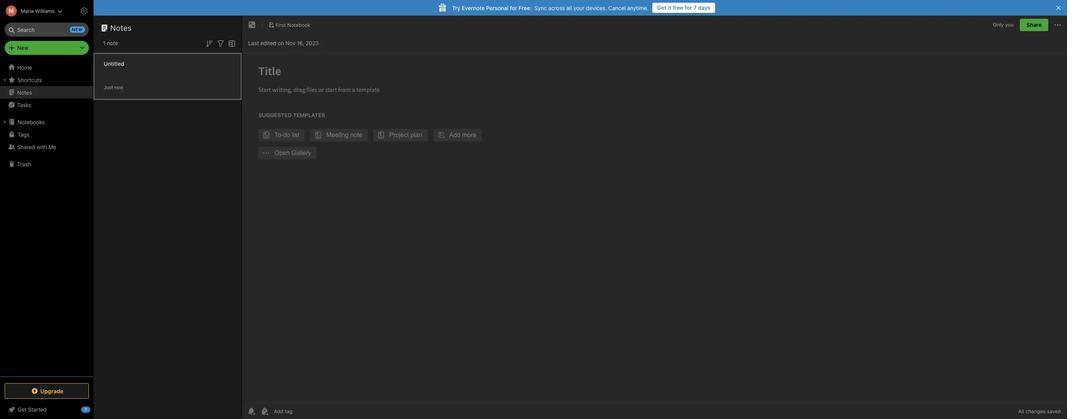 Task type: locate. For each thing, give the bounding box(es) containing it.
tasks button
[[0, 99, 93, 111]]

trash
[[17, 161, 31, 167]]

7 left days
[[694, 4, 697, 11]]

free
[[673, 4, 683, 11]]

started
[[28, 407, 47, 413]]

7 inside get it free for 7 days button
[[694, 4, 697, 11]]

get it free for 7 days
[[657, 4, 711, 11]]

for left free:
[[510, 4, 517, 11]]

add a reminder image
[[247, 407, 256, 416]]

Add tag field
[[273, 408, 332, 415]]

saved
[[1047, 408, 1061, 415]]

7 left click to collapse image
[[84, 407, 87, 412]]

changes
[[1026, 408, 1046, 415]]

2 for from the left
[[510, 4, 517, 11]]

just
[[104, 84, 113, 90]]

for inside button
[[685, 4, 692, 11]]

1 vertical spatial get
[[18, 407, 27, 413]]

get
[[657, 4, 666, 11], [18, 407, 27, 413]]

all
[[1018, 408, 1024, 415]]

nov
[[286, 40, 296, 46]]

1 horizontal spatial get
[[657, 4, 666, 11]]

share button
[[1020, 19, 1048, 31]]

get inside help and learning task checklist field
[[18, 407, 27, 413]]

notes up tasks
[[17, 89, 32, 96]]

new search field
[[10, 23, 85, 37]]

your
[[573, 4, 585, 11]]

all changes saved
[[1018, 408, 1061, 415]]

1 horizontal spatial for
[[685, 4, 692, 11]]

get inside get it free for 7 days button
[[657, 4, 666, 11]]

0 vertical spatial notes
[[110, 23, 132, 32]]

1 vertical spatial notes
[[17, 89, 32, 96]]

first
[[276, 22, 286, 28]]

1 for from the left
[[685, 4, 692, 11]]

just now
[[104, 84, 123, 90]]

7
[[694, 4, 697, 11], [84, 407, 87, 412]]

for right free
[[685, 4, 692, 11]]

you
[[1005, 22, 1014, 28]]

for
[[685, 4, 692, 11], [510, 4, 517, 11]]

Sort options field
[[205, 38, 214, 48]]

on
[[278, 40, 284, 46]]

last edited on nov 16, 2023
[[248, 40, 319, 46]]

Search text field
[[10, 23, 83, 37]]

note
[[107, 40, 118, 46]]

notes
[[110, 23, 132, 32], [17, 89, 32, 96]]

first notebook
[[276, 22, 310, 28]]

0 horizontal spatial for
[[510, 4, 517, 11]]

1 vertical spatial 7
[[84, 407, 87, 412]]

trash link
[[0, 158, 93, 170]]

0 horizontal spatial get
[[18, 407, 27, 413]]

notes link
[[0, 86, 93, 99]]

More actions field
[[1053, 19, 1062, 31]]

0 horizontal spatial notes
[[17, 89, 32, 96]]

tree containing home
[[0, 61, 94, 376]]

only
[[993, 22, 1004, 28]]

0 vertical spatial 7
[[694, 4, 697, 11]]

days
[[698, 4, 711, 11]]

0 horizontal spatial 7
[[84, 407, 87, 412]]

tags button
[[0, 128, 93, 141]]

1
[[103, 40, 105, 46]]

only you
[[993, 22, 1014, 28]]

home
[[17, 64, 32, 71]]

tree
[[0, 61, 94, 376]]

get for get it free for 7 days
[[657, 4, 666, 11]]

upgrade
[[40, 388, 63, 395]]

personal
[[486, 4, 509, 11]]

notebooks link
[[0, 116, 93, 128]]

get left it
[[657, 4, 666, 11]]

evernote
[[462, 4, 485, 11]]

1 horizontal spatial 7
[[694, 4, 697, 11]]

notes up the note
[[110, 23, 132, 32]]

2023
[[306, 40, 319, 46]]

edited
[[260, 40, 276, 46]]

untitled
[[104, 60, 124, 67]]

maria
[[21, 8, 34, 14]]

all
[[566, 4, 572, 11]]

0 vertical spatial get
[[657, 4, 666, 11]]

share
[[1027, 21, 1042, 28]]

first notebook button
[[266, 19, 313, 30]]

get left started
[[18, 407, 27, 413]]



Task type: vqa. For each thing, say whether or not it's contained in the screenshot.
tab list
no



Task type: describe. For each thing, give the bounding box(es) containing it.
shared with me
[[17, 144, 56, 150]]

expand notebooks image
[[2, 119, 8, 125]]

maria williams
[[21, 8, 55, 14]]

settings image
[[80, 6, 89, 16]]

notebook
[[287, 22, 310, 28]]

with
[[36, 144, 47, 150]]

notes inside notes link
[[17, 89, 32, 96]]

note window element
[[242, 16, 1067, 419]]

click to collapse image
[[91, 405, 96, 414]]

get for get started
[[18, 407, 27, 413]]

devices.
[[586, 4, 607, 11]]

try evernote personal for free: sync across all your devices. cancel anytime.
[[452, 4, 649, 11]]

tags
[[18, 131, 29, 138]]

last
[[248, 40, 259, 46]]

try
[[452, 4, 460, 11]]

16,
[[297, 40, 304, 46]]

now
[[114, 84, 123, 90]]

View options field
[[225, 38, 237, 48]]

for for 7
[[685, 4, 692, 11]]

Help and Learning task checklist field
[[0, 404, 94, 416]]

1 horizontal spatial notes
[[110, 23, 132, 32]]

new button
[[5, 41, 89, 55]]

get started
[[18, 407, 47, 413]]

for for free:
[[510, 4, 517, 11]]

free:
[[519, 4, 532, 11]]

anytime.
[[627, 4, 649, 11]]

shortcuts button
[[0, 74, 93, 86]]

sync
[[534, 4, 547, 11]]

it
[[668, 4, 671, 11]]

1 note
[[103, 40, 118, 46]]

tasks
[[17, 102, 31, 108]]

home link
[[0, 61, 94, 74]]

7 inside help and learning task checklist field
[[84, 407, 87, 412]]

new
[[17, 44, 28, 51]]

Note Editor text field
[[242, 53, 1067, 403]]

expand note image
[[247, 20, 257, 30]]

upgrade button
[[5, 384, 89, 399]]

shortcuts
[[18, 77, 42, 83]]

get it free for 7 days button
[[653, 3, 715, 13]]

Add filters field
[[216, 38, 225, 48]]

shared
[[17, 144, 35, 150]]

add tag image
[[260, 407, 269, 416]]

more actions image
[[1053, 20, 1062, 30]]

notebooks
[[18, 119, 45, 125]]

add filters image
[[216, 39, 225, 48]]

shared with me link
[[0, 141, 93, 153]]

new
[[72, 27, 83, 32]]

cancel
[[608, 4, 626, 11]]

williams
[[35, 8, 55, 14]]

Account field
[[0, 3, 62, 19]]

me
[[48, 144, 56, 150]]

across
[[548, 4, 565, 11]]



